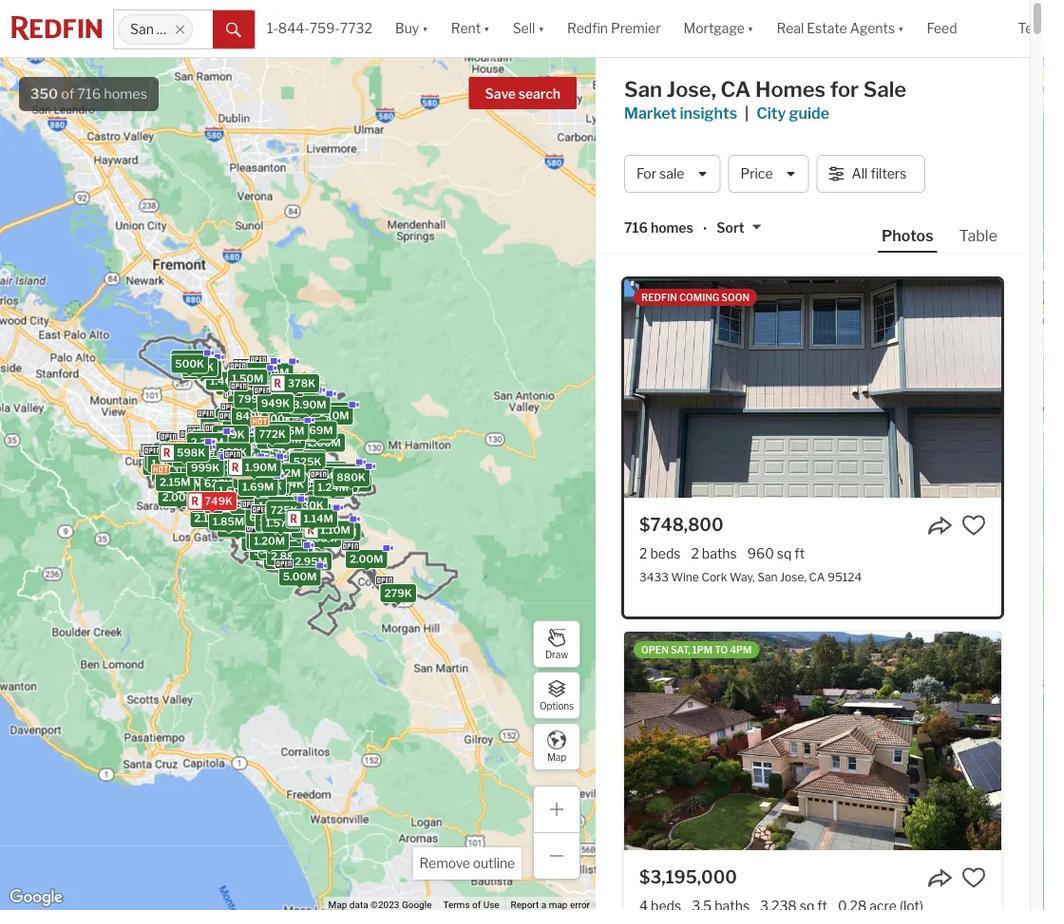 Task type: locate. For each thing, give the bounding box(es) containing it.
1 vertical spatial 1.65m
[[306, 532, 337, 545]]

1.60m
[[248, 393, 280, 405], [284, 395, 316, 407], [185, 455, 217, 468], [291, 474, 323, 486], [219, 485, 250, 497], [221, 498, 253, 511], [259, 500, 290, 512]]

submit search image
[[226, 23, 241, 38]]

0 vertical spatial 1.02m
[[186, 364, 218, 376]]

1-844-759-7732
[[267, 20, 372, 36]]

1 horizontal spatial 3.20m
[[309, 484, 342, 496]]

1 vertical spatial san
[[624, 77, 662, 102]]

buy ▾ button
[[395, 0, 428, 57]]

430k down 385k
[[267, 447, 296, 459]]

996k
[[305, 515, 334, 527]]

1.30m
[[239, 398, 271, 410], [209, 466, 240, 478], [251, 474, 283, 487], [336, 477, 368, 489], [267, 490, 299, 502], [223, 496, 255, 508], [258, 515, 290, 528], [260, 516, 291, 529], [270, 523, 301, 536], [296, 524, 328, 537], [262, 544, 294, 556]]

0 horizontal spatial 1.33m
[[212, 446, 244, 459]]

0 horizontal spatial 989k
[[175, 353, 204, 366]]

1.24m down 1.09m
[[296, 514, 327, 526]]

3 units down 2.30m
[[189, 452, 224, 465]]

0 horizontal spatial jose,
[[667, 77, 717, 102]]

0 vertical spatial jose,
[[667, 77, 717, 102]]

4 ▾ from the left
[[748, 20, 754, 36]]

0 horizontal spatial 1.25m
[[192, 444, 223, 457]]

1 vertical spatial 625k
[[204, 478, 232, 490]]

2 vertical spatial 625k
[[236, 498, 265, 511]]

remove outline button
[[413, 848, 522, 880]]

250k
[[253, 483, 281, 495]]

2.50m up 1.43m
[[233, 452, 266, 464]]

1 horizontal spatial 2 units
[[262, 482, 297, 494]]

1 horizontal spatial 749k
[[236, 513, 264, 525]]

san left the "jose"
[[130, 21, 154, 37]]

0 horizontal spatial 1.95m
[[213, 509, 244, 522]]

2 ▾ from the left
[[484, 20, 490, 36]]

788k
[[243, 466, 271, 478]]

feed button
[[916, 0, 1007, 57]]

2.19m
[[213, 497, 244, 510]]

sell ▾
[[513, 20, 544, 36]]

▾ right buy
[[422, 20, 428, 36]]

homes right of
[[104, 86, 147, 102]]

370k
[[186, 361, 214, 373]]

None search field
[[193, 10, 213, 48]]

0 vertical spatial ca
[[721, 77, 751, 102]]

1 horizontal spatial 1.63m
[[236, 493, 267, 506]]

photos
[[882, 226, 934, 245]]

3.26m
[[201, 494, 234, 507]]

3.20m down the 589k
[[309, 484, 342, 496]]

1 vertical spatial 1.25m
[[285, 498, 316, 511]]

remove san jose image
[[174, 24, 186, 35]]

0 horizontal spatial 499k
[[168, 444, 196, 456]]

9 units
[[237, 462, 272, 474]]

▾ right the agents
[[898, 20, 904, 36]]

0 vertical spatial 1.33m
[[212, 446, 244, 459]]

to
[[715, 644, 728, 656]]

430k
[[267, 447, 296, 459], [295, 499, 324, 512]]

629k
[[216, 454, 244, 466]]

1.57m
[[266, 517, 296, 529]]

1 horizontal spatial 1.02m
[[270, 467, 301, 480]]

real estate agents ▾
[[777, 20, 904, 36]]

262k
[[287, 458, 314, 470]]

1.70m
[[240, 380, 271, 393], [201, 459, 232, 471], [170, 473, 202, 485], [221, 488, 252, 500], [208, 498, 239, 511], [296, 523, 327, 536], [283, 525, 315, 538]]

1 horizontal spatial san
[[624, 77, 662, 102]]

1 horizontal spatial 190k
[[276, 486, 303, 498]]

620k
[[234, 499, 263, 511], [292, 510, 320, 522]]

796k
[[251, 513, 279, 526]]

0 vertical spatial homes
[[104, 86, 147, 102]]

1 horizontal spatial 716
[[624, 220, 648, 236]]

1.55m
[[237, 488, 269, 501], [211, 490, 243, 502], [257, 498, 288, 510]]

1.80m
[[152, 458, 183, 470], [232, 460, 264, 473], [229, 517, 261, 529], [221, 522, 253, 535]]

430k up 1.14m
[[295, 499, 324, 512]]

1 horizontal spatial 660k
[[266, 446, 295, 458]]

716 down for
[[624, 220, 648, 236]]

2.80m
[[170, 477, 203, 489]]

san inside san jose, ca homes for sale market insights | city guide
[[624, 77, 662, 102]]

sat,
[[671, 644, 691, 656]]

650k
[[325, 477, 354, 490]]

▾ right mortgage
[[748, 20, 754, 36]]

2.15m up "1.53m" at the bottom left of page
[[160, 476, 191, 488]]

mortgage ▾
[[684, 20, 754, 36]]

1 horizontal spatial 1.33m
[[298, 521, 329, 534]]

ca left 95124
[[809, 570, 825, 584]]

homes left •
[[651, 220, 694, 236]]

1.50m
[[258, 366, 289, 379], [249, 371, 281, 383], [232, 372, 264, 385], [205, 421, 237, 433], [297, 428, 328, 441], [194, 436, 226, 448], [194, 450, 225, 463], [237, 468, 269, 480], [238, 490, 270, 502]]

jose,
[[667, 77, 717, 102], [780, 570, 807, 584]]

table
[[959, 226, 998, 245]]

190k
[[243, 468, 270, 480], [276, 486, 303, 498]]

2.50m up 649k
[[214, 480, 247, 492]]

▾ for rent ▾
[[484, 20, 490, 36]]

0 horizontal spatial ca
[[721, 77, 751, 102]]

0 horizontal spatial 2.29m
[[166, 486, 198, 499]]

2 horizontal spatial san
[[758, 570, 778, 584]]

1 vertical spatial 716
[[624, 220, 648, 236]]

305k
[[263, 400, 292, 412]]

265k
[[292, 502, 320, 514]]

1 vertical spatial 859k
[[254, 475, 282, 488]]

0 vertical spatial 989k
[[175, 353, 204, 366]]

700k
[[238, 376, 266, 389], [264, 413, 293, 425], [261, 420, 289, 432], [236, 433, 264, 445], [254, 480, 282, 492]]

798k
[[204, 478, 232, 491]]

1 vertical spatial 1.24m
[[296, 514, 327, 526]]

1.33m
[[212, 446, 244, 459], [335, 476, 366, 489], [298, 521, 329, 534]]

0 horizontal spatial 620k
[[234, 499, 263, 511]]

1 horizontal spatial homes
[[651, 220, 694, 236]]

1.02m
[[186, 364, 218, 376], [270, 467, 301, 480]]

1 vertical spatial 2.50m
[[214, 480, 247, 492]]

2 vertical spatial 1.25m
[[251, 534, 282, 546]]

0 horizontal spatial homes
[[104, 86, 147, 102]]

3.18m
[[216, 462, 248, 474]]

1 horizontal spatial 899k
[[260, 420, 289, 433]]

1 vertical spatial 1.35m
[[282, 500, 313, 512]]

3.20m down 1.57m at the left bottom of the page
[[254, 546, 287, 558]]

569k
[[259, 509, 288, 521]]

1 vertical spatial 899k
[[208, 466, 237, 479]]

ca inside san jose, ca homes for sale market insights | city guide
[[721, 77, 751, 102]]

2.00m
[[308, 437, 341, 449], [187, 441, 221, 453], [157, 446, 191, 458], [221, 480, 255, 492], [218, 489, 252, 501], [217, 489, 251, 501], [162, 491, 196, 504], [198, 504, 232, 516], [254, 536, 288, 548], [350, 553, 383, 565]]

favorite button checkbox
[[962, 513, 986, 538]]

699k
[[249, 511, 278, 524]]

jose, down "ft"
[[780, 570, 807, 584]]

▾ right rent
[[484, 20, 490, 36]]

0 horizontal spatial 3.20m
[[254, 546, 287, 558]]

san up market
[[624, 77, 662, 102]]

1 horizontal spatial 1.65m
[[306, 532, 337, 545]]

price
[[741, 166, 773, 182]]

1 horizontal spatial 1.35m
[[282, 500, 313, 512]]

ca up |
[[721, 77, 751, 102]]

$748,800
[[640, 514, 724, 535]]

595k
[[262, 435, 291, 447]]

750k
[[294, 453, 322, 466]]

1 vertical spatial homes
[[651, 220, 694, 236]]

rent
[[451, 20, 481, 36]]

1.63m down the 575k
[[195, 511, 227, 523]]

1 vertical spatial 3.20m
[[254, 546, 287, 558]]

960 sq ft
[[748, 546, 805, 562]]

san
[[130, 21, 154, 37], [624, 77, 662, 102], [758, 570, 778, 584]]

jose, up insights
[[667, 77, 717, 102]]

1.25m
[[192, 444, 223, 457], [285, 498, 316, 511], [251, 534, 282, 546]]

1.49m
[[275, 492, 307, 505]]

609k
[[223, 445, 252, 457]]

1.24m down the 589k
[[318, 481, 349, 494]]

530k
[[279, 504, 308, 517]]

689k
[[259, 415, 288, 428]]

4.30m
[[157, 451, 191, 463]]

photo of 6951 starling valley dr, san jose, ca 95120 image
[[624, 632, 1002, 851]]

316k
[[203, 466, 229, 478]]

1.35m
[[223, 461, 255, 473], [282, 500, 313, 512]]

|
[[745, 104, 749, 122]]

1 vertical spatial 975k
[[228, 462, 256, 475]]

3 ▾ from the left
[[538, 20, 544, 36]]

1.05m
[[186, 363, 218, 376], [273, 425, 304, 437], [232, 471, 264, 483], [254, 479, 285, 491], [297, 507, 328, 519]]

1 vertical spatial 999k
[[255, 483, 284, 496]]

1.65m
[[230, 465, 261, 477], [306, 532, 337, 545]]

3 units up 828k
[[203, 431, 239, 443]]

1 vertical spatial 1.33m
[[335, 476, 366, 489]]

premier
[[611, 20, 661, 36]]

716 right of
[[77, 86, 101, 102]]

1.89m up 3.66m
[[180, 467, 212, 479]]

3.50m
[[211, 434, 244, 447]]

989k
[[175, 353, 204, 366], [298, 506, 327, 519]]

1 vertical spatial 749k
[[236, 513, 264, 525]]

0 vertical spatial 975k
[[258, 416, 286, 429]]

5 ▾ from the left
[[898, 20, 904, 36]]

2.50m
[[233, 452, 266, 464], [214, 480, 247, 492]]

1.63m down 306k
[[236, 493, 267, 506]]

3 units up the 819k
[[188, 441, 223, 453]]

jose, inside san jose, ca homes for sale market insights | city guide
[[667, 77, 717, 102]]

0 horizontal spatial 1.02m
[[186, 364, 218, 376]]

1 vertical spatial 1.63m
[[195, 511, 227, 523]]

homes inside 716 homes •
[[651, 220, 694, 236]]

2.39m
[[196, 434, 229, 446], [224, 451, 257, 464]]

789k
[[217, 457, 245, 470]]

▾ right sell
[[538, 20, 544, 36]]

price button
[[728, 155, 809, 193]]

redfin premier
[[567, 20, 661, 36]]

819k
[[179, 455, 206, 468]]

buy ▾ button
[[384, 0, 440, 57]]

all filters
[[852, 166, 907, 182]]

568k
[[241, 441, 270, 453]]

0 vertical spatial 625k
[[227, 423, 255, 435]]

1 vertical spatial 1.95m
[[213, 509, 244, 522]]

1.28m
[[286, 402, 317, 414]]

san for jose
[[130, 21, 154, 37]]

1 vertical spatial 2.29m
[[276, 545, 309, 557]]

0 vertical spatial 899k
[[260, 420, 289, 433]]

san down 960
[[758, 570, 778, 584]]

0 horizontal spatial 999k
[[191, 462, 220, 474]]

0 vertical spatial san
[[130, 21, 154, 37]]

968k
[[229, 414, 257, 426]]

0 vertical spatial 716
[[77, 86, 101, 102]]

775k
[[236, 427, 263, 440]]

1 horizontal spatial 989k
[[298, 506, 327, 519]]

1.73m
[[215, 485, 245, 497]]

859k
[[287, 416, 316, 429], [254, 475, 282, 488]]

0 vertical spatial 2.29m
[[166, 486, 198, 499]]

2 horizontal spatial 1.33m
[[335, 476, 366, 489]]

0 vertical spatial 1.25m
[[192, 444, 223, 457]]

2.15m down the 598k at the left
[[182, 459, 213, 472]]

1 vertical spatial 499k
[[327, 470, 356, 483]]

179k
[[255, 483, 281, 496]]

0 vertical spatial 2 units
[[220, 380, 255, 392]]

1 vertical spatial 1.02m
[[270, 467, 301, 480]]

0 horizontal spatial 749k
[[205, 495, 233, 507]]

1.89m down 1.73m
[[224, 498, 255, 510]]

0 horizontal spatial 660k
[[213, 456, 243, 468]]

716 inside 716 homes •
[[624, 220, 648, 236]]

1 ▾ from the left
[[422, 20, 428, 36]]



Task type: describe. For each thing, give the bounding box(es) containing it.
3.66m
[[176, 484, 210, 497]]

save
[[485, 86, 516, 102]]

828k
[[218, 446, 246, 458]]

▾ for buy ▾
[[422, 20, 428, 36]]

terry button
[[1007, 0, 1044, 57]]

map button
[[533, 723, 581, 771]]

4.53m
[[221, 461, 254, 473]]

▾ for mortgage ▾
[[748, 20, 754, 36]]

0 vertical spatial 1.24m
[[318, 481, 349, 494]]

$3,195,000
[[640, 867, 737, 888]]

1 vertical spatial 430k
[[295, 499, 324, 512]]

redfin premier button
[[556, 0, 672, 57]]

san jose
[[130, 21, 185, 37]]

table button
[[956, 225, 1002, 251]]

mortgage ▾ button
[[672, 0, 765, 57]]

sq
[[777, 546, 792, 562]]

0 horizontal spatial 1.35m
[[223, 461, 255, 473]]

548k
[[270, 478, 298, 491]]

feed
[[927, 20, 958, 36]]

1 vertical spatial 989k
[[298, 506, 327, 519]]

0 vertical spatial 430k
[[267, 447, 296, 459]]

1 horizontal spatial 1.25m
[[251, 534, 282, 546]]

2.25m
[[206, 508, 238, 521]]

1.83m
[[215, 436, 246, 449]]

redfin
[[567, 20, 608, 36]]

772k
[[259, 428, 286, 441]]

1 vertical spatial jose,
[[780, 570, 807, 584]]

options
[[540, 701, 574, 712]]

2 horizontal spatial 1.25m
[[285, 498, 316, 511]]

1.13m
[[296, 420, 325, 432]]

0 horizontal spatial 2 units
[[220, 380, 255, 392]]

favorite button image
[[962, 866, 986, 891]]

1.19m
[[262, 395, 291, 408]]

844-
[[278, 20, 310, 36]]

350
[[30, 86, 58, 102]]

1-844-759-7732 link
[[267, 20, 372, 36]]

649k
[[212, 495, 241, 507]]

2.90m
[[230, 463, 264, 475]]

0 horizontal spatial 850k
[[230, 427, 259, 440]]

map
[[547, 752, 567, 763]]

buy ▾
[[395, 20, 428, 36]]

5.00m
[[283, 571, 317, 583]]

2 vertical spatial 1.33m
[[298, 521, 329, 534]]

2 vertical spatial 990k
[[276, 551, 305, 563]]

draw
[[545, 649, 568, 661]]

favorite button image
[[962, 513, 986, 538]]

terry
[[1018, 20, 1044, 36]]

0 horizontal spatial 899k
[[208, 466, 237, 479]]

google image
[[5, 886, 67, 910]]

favorite button checkbox
[[962, 866, 986, 891]]

2.30m
[[191, 436, 224, 448]]

440k
[[256, 468, 285, 481]]

1 vertical spatial 190k
[[276, 486, 303, 498]]

680k
[[248, 515, 277, 527]]

888k
[[254, 397, 283, 409]]

558k
[[260, 414, 289, 427]]

remove
[[420, 856, 470, 872]]

0 vertical spatial 3.20m
[[309, 484, 342, 496]]

ft
[[795, 546, 805, 562]]

3 units up 715k
[[186, 447, 222, 460]]

real estate agents ▾ link
[[777, 0, 904, 57]]

0 vertical spatial 2.50m
[[233, 452, 266, 464]]

0 vertical spatial 1.29m
[[274, 395, 305, 407]]

1 vertical spatial 2 units
[[262, 482, 297, 494]]

0 vertical spatial 990k
[[287, 403, 317, 416]]

2.65m
[[237, 430, 270, 442]]

449k
[[259, 468, 287, 480]]

9
[[237, 462, 244, 474]]

547k
[[274, 472, 302, 484]]

options button
[[533, 672, 581, 719]]

0 vertical spatial 2.15m
[[182, 459, 213, 472]]

2 baths
[[691, 546, 737, 562]]

for
[[637, 166, 657, 182]]

mortgage
[[684, 20, 745, 36]]

864k
[[275, 478, 304, 490]]

open
[[642, 644, 669, 656]]

1.36m
[[210, 375, 241, 387]]

3.90m
[[293, 399, 326, 411]]

0 vertical spatial 1.95m
[[247, 386, 278, 398]]

1 vertical spatial 1.00m
[[250, 411, 282, 424]]

1.62m
[[221, 455, 252, 467]]

map region
[[0, 0, 664, 910]]

2 vertical spatial 1.29m
[[236, 471, 267, 484]]

1 horizontal spatial 2.29m
[[276, 545, 309, 557]]

0 horizontal spatial 1.63m
[[195, 511, 227, 523]]

960
[[748, 546, 774, 562]]

1 vertical spatial 2.15m
[[160, 476, 191, 488]]

575k
[[195, 497, 223, 509]]

389k
[[186, 362, 214, 374]]

525k
[[293, 456, 322, 468]]

san jose, ca homes for sale market insights | city guide
[[624, 77, 907, 122]]

0 vertical spatial 1.65m
[[230, 465, 261, 477]]

0 vertical spatial 1.00m
[[282, 397, 314, 410]]

2.88m
[[271, 550, 304, 563]]

980k
[[270, 400, 299, 413]]

1 vertical spatial 1.29m
[[299, 428, 330, 440]]

▾ for sell ▾
[[538, 20, 544, 36]]

cork
[[702, 570, 727, 584]]

baths
[[702, 546, 737, 562]]

0 vertical spatial 859k
[[287, 416, 316, 429]]

1 vertical spatial 349k
[[262, 483, 291, 495]]

remove outline
[[420, 856, 515, 872]]

1 horizontal spatial 975k
[[258, 416, 286, 429]]

redfin coming soon
[[642, 292, 750, 303]]

3.30m
[[212, 471, 246, 483]]

880k
[[337, 471, 366, 484]]

search
[[519, 86, 561, 102]]

draw button
[[533, 621, 581, 668]]

1 vertical spatial ca
[[809, 570, 825, 584]]

3.00m
[[221, 470, 255, 483]]

1 vertical spatial 850k
[[267, 486, 296, 498]]

mortgage ▾ button
[[684, 0, 754, 57]]

0 horizontal spatial 859k
[[254, 475, 282, 488]]

95124
[[828, 570, 862, 584]]

0 vertical spatial 1.63m
[[236, 493, 267, 506]]

1 horizontal spatial 999k
[[255, 483, 284, 496]]

716 homes •
[[624, 220, 707, 237]]

0 horizontal spatial 716
[[77, 86, 101, 102]]

0 vertical spatial 499k
[[168, 444, 196, 456]]

agents
[[850, 20, 895, 36]]

0 vertical spatial 2.39m
[[196, 434, 229, 446]]

photo of 3433 wine cork way, san jose, ca 95124 image
[[624, 279, 1002, 498]]

sell ▾ button
[[501, 0, 556, 57]]

0 vertical spatial 349k
[[248, 468, 276, 480]]

1.91m
[[216, 515, 245, 527]]

1 vertical spatial 2.39m
[[224, 451, 257, 464]]

guide
[[789, 104, 830, 122]]

rent ▾ button
[[440, 0, 501, 57]]

sell ▾ button
[[513, 0, 544, 57]]

0 vertical spatial 999k
[[191, 462, 220, 474]]

real
[[777, 20, 804, 36]]

1.89m up 649k
[[214, 479, 246, 491]]

5.95m
[[268, 554, 301, 567]]

860k
[[218, 446, 247, 459]]

1 vertical spatial 990k
[[205, 445, 234, 458]]

470k
[[277, 505, 305, 517]]

terry button
[[1018, 0, 1044, 57]]

1 horizontal spatial 620k
[[292, 510, 320, 522]]

san for jose,
[[624, 77, 662, 102]]

0 vertical spatial 190k
[[243, 468, 270, 480]]

350 of 716 homes
[[30, 86, 147, 102]]

0 vertical spatial 749k
[[205, 495, 233, 507]]



Task type: vqa. For each thing, say whether or not it's contained in the screenshot.
3433 wine cork way, san jose, ca 95124
yes



